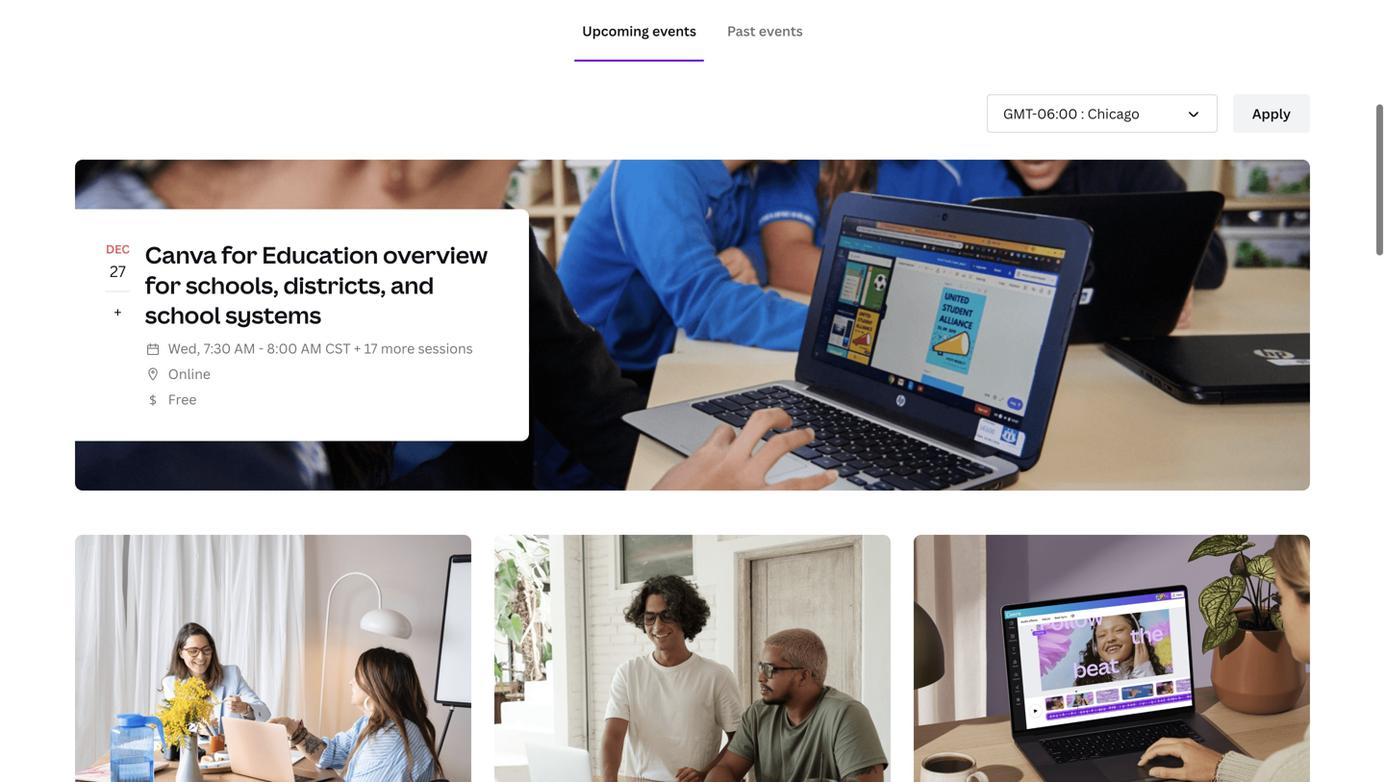 Task type: locate. For each thing, give the bounding box(es) containing it.
1 vertical spatial +
[[354, 339, 361, 358]]

education
[[262, 239, 378, 270]]

1 horizontal spatial +
[[354, 339, 361, 358]]

for
[[222, 239, 257, 270], [145, 269, 181, 300]]

more
[[381, 339, 415, 358]]

0 horizontal spatial events
[[652, 21, 696, 40]]

am
[[234, 339, 255, 358], [301, 339, 322, 358]]

+ left 17
[[354, 339, 361, 358]]

1 events from the left
[[652, 21, 696, 40]]

for right 27
[[145, 269, 181, 300]]

schools,
[[186, 269, 279, 300]]

:
[[1081, 104, 1084, 122]]

+
[[114, 301, 122, 322], [354, 339, 361, 358]]

gmt-06:00 : chicago button
[[987, 94, 1218, 133]]

am left cst
[[301, 339, 322, 358]]

27
[[110, 261, 126, 281]]

0 horizontal spatial am
[[234, 339, 255, 358]]

1 horizontal spatial for
[[222, 239, 257, 270]]

0 vertical spatial +
[[114, 301, 122, 322]]

06:00
[[1037, 104, 1078, 122]]

events for upcoming events
[[652, 21, 696, 40]]

for right canva
[[222, 239, 257, 270]]

am left -
[[234, 339, 255, 358]]

free
[[168, 390, 197, 408]]

upcoming events
[[582, 21, 696, 40]]

events for past events
[[759, 21, 803, 40]]

1 am from the left
[[234, 339, 255, 358]]

+ down 27
[[114, 301, 122, 322]]

2 events from the left
[[759, 21, 803, 40]]

events right past
[[759, 21, 803, 40]]

past
[[727, 21, 756, 40]]

events
[[652, 21, 696, 40], [759, 21, 803, 40]]

online
[[168, 365, 211, 383]]

events right upcoming
[[652, 21, 696, 40]]

1 horizontal spatial events
[[759, 21, 803, 40]]

1 horizontal spatial am
[[301, 339, 322, 358]]

cst
[[325, 339, 351, 358]]

and
[[391, 269, 434, 300]]

dec 27
[[106, 241, 130, 281]]

2 am from the left
[[301, 339, 322, 358]]



Task type: vqa. For each thing, say whether or not it's contained in the screenshot.
more on the top of page
yes



Task type: describe. For each thing, give the bounding box(es) containing it.
wed, 7:30 am - 8:00 am cst + 17 more sessions
[[168, 339, 473, 358]]

school
[[145, 299, 221, 330]]

systems
[[225, 299, 321, 330]]

wed,
[[168, 339, 200, 358]]

8:00
[[267, 339, 297, 358]]

17
[[364, 339, 378, 358]]

upcoming
[[582, 21, 649, 40]]

chicago
[[1088, 104, 1140, 122]]

0 horizontal spatial for
[[145, 269, 181, 300]]

districts,
[[283, 269, 386, 300]]

gmt-06:00 : chicago
[[1003, 104, 1140, 122]]

sessions
[[418, 339, 473, 358]]

7:30
[[204, 339, 231, 358]]

past events link
[[727, 21, 803, 40]]

dec
[[106, 241, 130, 257]]

0 horizontal spatial +
[[114, 301, 122, 322]]

-
[[259, 339, 264, 358]]

canva for education overview for schools, districts, and school systems
[[145, 239, 488, 330]]

overview
[[383, 239, 488, 270]]

canva
[[145, 239, 217, 270]]

gmt-
[[1003, 104, 1037, 122]]

past events
[[727, 21, 803, 40]]



